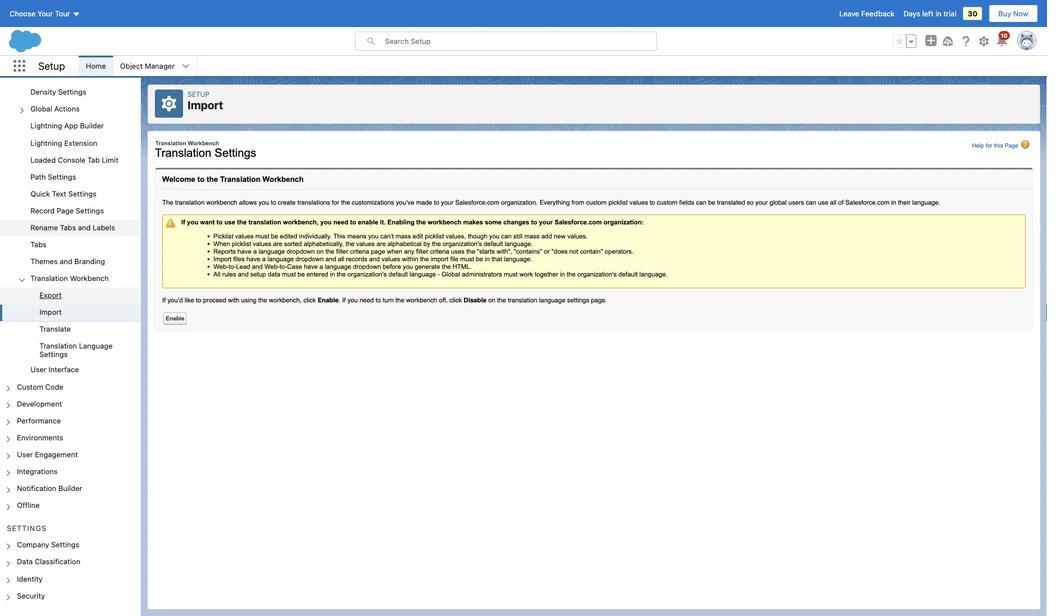 Task type: locate. For each thing, give the bounding box(es) containing it.
engagement
[[35, 450, 78, 459]]

1 vertical spatial lightning
[[30, 138, 62, 147]]

0 horizontal spatial setup
[[38, 60, 65, 72]]

0 vertical spatial builder
[[80, 122, 104, 130]]

notification
[[17, 484, 56, 493]]

rename
[[30, 223, 58, 232]]

settings up user interface
[[39, 350, 68, 359]]

1 vertical spatial import
[[39, 308, 62, 316]]

0 vertical spatial import
[[188, 98, 223, 112]]

your
[[38, 9, 53, 18]]

global actions link
[[30, 105, 80, 115]]

density settings link
[[30, 88, 86, 98]]

0 vertical spatial lightning
[[30, 122, 62, 130]]

themes and branding
[[30, 257, 105, 266]]

rename tabs and labels
[[30, 223, 115, 232]]

app
[[64, 122, 78, 130]]

import
[[188, 98, 223, 112], [39, 308, 62, 316]]

company settings
[[17, 541, 79, 549]]

user interface link
[[30, 366, 79, 376]]

tabs up the themes
[[30, 240, 47, 249]]

page
[[57, 206, 74, 215]]

and
[[78, 223, 91, 232], [60, 257, 72, 266]]

translation inside translation language settings
[[39, 342, 77, 350]]

classification
[[35, 558, 80, 566]]

quick text settings
[[30, 189, 97, 198]]

1 vertical spatial builder
[[58, 484, 82, 493]]

setup import
[[188, 90, 223, 112]]

lightning app builder link
[[30, 122, 104, 132]]

workbench
[[70, 274, 109, 283]]

builder right notification
[[58, 484, 82, 493]]

group
[[0, 16, 141, 379], [893, 34, 917, 48], [0, 288, 141, 362]]

builder up "extension"
[[80, 122, 104, 130]]

environments
[[17, 433, 63, 442]]

custom up "density"
[[30, 71, 57, 79]]

notification builder link
[[17, 484, 82, 494]]

settings inside 'link'
[[68, 189, 97, 198]]

user inside 'link'
[[17, 450, 33, 459]]

choose
[[10, 9, 36, 18]]

0 vertical spatial custom
[[30, 71, 57, 79]]

notification builder
[[17, 484, 82, 493]]

path
[[30, 172, 46, 181]]

1 vertical spatial labels
[[93, 223, 115, 232]]

0 horizontal spatial tabs
[[30, 240, 47, 249]]

global actions
[[30, 105, 80, 113]]

translate
[[39, 325, 71, 333]]

performance link
[[17, 416, 61, 427]]

import down export "link"
[[39, 308, 62, 316]]

lightning up loaded
[[30, 138, 62, 147]]

1 vertical spatial user
[[17, 450, 33, 459]]

and inside the themes and branding "link"
[[60, 257, 72, 266]]

record page settings link
[[30, 206, 104, 216]]

user inside 'group'
[[30, 366, 46, 374]]

and down record page settings link
[[78, 223, 91, 232]]

export tree item
[[0, 288, 141, 305]]

1 horizontal spatial and
[[78, 223, 91, 232]]

home
[[86, 62, 106, 70]]

setup inside "setup import"
[[188, 90, 210, 98]]

0 horizontal spatial import
[[39, 308, 62, 316]]

1 vertical spatial setup
[[188, 90, 210, 98]]

import down setup 'link'
[[188, 98, 223, 112]]

global
[[30, 105, 52, 113]]

translation inside "link"
[[30, 274, 68, 283]]

1 vertical spatial custom
[[17, 383, 43, 391]]

2 lightning from the top
[[30, 138, 62, 147]]

labels up branding
[[93, 223, 115, 232]]

extension
[[64, 138, 97, 147]]

tabs down record page settings link
[[60, 223, 76, 232]]

custom
[[30, 71, 57, 79], [17, 383, 43, 391]]

0 horizontal spatial and
[[60, 257, 72, 266]]

custom inside custom labels link
[[30, 71, 57, 79]]

user
[[30, 366, 46, 374], [17, 450, 33, 459]]

days
[[904, 9, 921, 18]]

settings up company
[[7, 524, 47, 532]]

1 vertical spatial translation
[[39, 342, 77, 350]]

lightning
[[30, 122, 62, 130], [30, 138, 62, 147]]

lightning extension link
[[30, 138, 97, 149]]

company
[[17, 541, 49, 549]]

translation for translation workbench
[[30, 274, 68, 283]]

1 vertical spatial tabs
[[30, 240, 47, 249]]

user up integrations
[[17, 450, 33, 459]]

user up custom code
[[30, 366, 46, 374]]

buy
[[999, 9, 1012, 18]]

import inside import tree item
[[39, 308, 62, 316]]

left
[[923, 9, 934, 18]]

export link
[[39, 291, 62, 301]]

0 vertical spatial setup
[[38, 60, 65, 72]]

translation down translate link
[[39, 342, 77, 350]]

loaded console tab limit link
[[30, 155, 118, 166]]

data classification
[[17, 558, 80, 566]]

user for user engagement
[[17, 450, 33, 459]]

company settings link
[[17, 541, 79, 551]]

1 horizontal spatial tabs
[[60, 223, 76, 232]]

builder inside notification builder link
[[58, 484, 82, 493]]

translation up export
[[30, 274, 68, 283]]

and up translation workbench on the left top of the page
[[60, 257, 72, 266]]

settings up record page settings
[[68, 189, 97, 198]]

1 vertical spatial and
[[60, 257, 72, 266]]

lightning for lightning extension
[[30, 138, 62, 147]]

quick
[[30, 189, 50, 198]]

labels inside tree item
[[93, 223, 115, 232]]

setup link
[[188, 90, 210, 98]]

1 lightning from the top
[[30, 122, 62, 130]]

1 horizontal spatial labels
[[93, 223, 115, 232]]

10 button
[[996, 31, 1010, 48]]

labels up density settings
[[59, 71, 81, 79]]

lightning down global
[[30, 122, 62, 130]]

identity
[[17, 575, 43, 583]]

custom up development
[[17, 383, 43, 391]]

data
[[17, 558, 33, 566]]

translation
[[30, 274, 68, 283], [39, 342, 77, 350]]

language
[[79, 342, 113, 350]]

code
[[45, 383, 63, 391]]

buy now button
[[989, 5, 1039, 23]]

0 vertical spatial user
[[30, 366, 46, 374]]

0 vertical spatial translation
[[30, 274, 68, 283]]

0 vertical spatial tabs
[[60, 223, 76, 232]]

object
[[120, 62, 143, 70]]

record
[[30, 206, 55, 215]]

custom inside custom code link
[[17, 383, 43, 391]]

settings up quick text settings
[[48, 172, 76, 181]]

0 vertical spatial labels
[[59, 71, 81, 79]]

0 vertical spatial and
[[78, 223, 91, 232]]

limit
[[102, 155, 118, 164]]

1 horizontal spatial setup
[[188, 90, 210, 98]]

settings
[[58, 88, 86, 96], [48, 172, 76, 181], [68, 189, 97, 198], [76, 206, 104, 215], [39, 350, 68, 359], [7, 524, 47, 532], [51, 541, 79, 549]]



Task type: describe. For each thing, give the bounding box(es) containing it.
environments link
[[17, 433, 63, 444]]

object manager link
[[113, 56, 182, 76]]

performance
[[17, 416, 61, 425]]

security link
[[17, 592, 45, 602]]

buy now
[[999, 9, 1029, 18]]

0 horizontal spatial labels
[[59, 71, 81, 79]]

export
[[39, 291, 62, 300]]

interface
[[48, 366, 79, 374]]

development link
[[17, 399, 62, 410]]

custom labels
[[30, 71, 81, 79]]

1 horizontal spatial import
[[188, 98, 223, 112]]

translation language settings
[[39, 342, 113, 359]]

rename tabs and labels tree item
[[0, 220, 141, 237]]

days left in trial
[[904, 9, 957, 18]]

custom for custom code
[[17, 383, 43, 391]]

leave
[[840, 9, 860, 18]]

offline link
[[17, 501, 40, 511]]

rename tabs and labels link
[[30, 223, 115, 233]]

console
[[58, 155, 85, 164]]

themes
[[30, 257, 58, 266]]

security
[[17, 592, 45, 600]]

lightning for lightning app builder
[[30, 122, 62, 130]]

translation workbench tree item
[[0, 271, 141, 362]]

now
[[1014, 9, 1029, 18]]

data classification link
[[17, 558, 80, 568]]

settings up actions
[[58, 88, 86, 96]]

tour
[[55, 9, 70, 18]]

user engagement
[[17, 450, 78, 459]]

quick text settings link
[[30, 189, 97, 200]]

identity link
[[17, 575, 43, 585]]

setup for setup
[[38, 60, 65, 72]]

leave feedback link
[[840, 9, 895, 18]]

integrations link
[[17, 467, 58, 477]]

leave feedback
[[840, 9, 895, 18]]

density
[[30, 88, 56, 96]]

development
[[17, 399, 62, 408]]

setup for setup import
[[188, 90, 210, 98]]

group containing custom labels
[[0, 16, 141, 379]]

choose your tour
[[10, 9, 70, 18]]

tabs inside tree item
[[60, 223, 76, 232]]

import tree item
[[0, 305, 141, 322]]

density settings
[[30, 88, 86, 96]]

setup tree tree
[[0, 0, 141, 617]]

settings inside translation language settings
[[39, 350, 68, 359]]

tab
[[87, 155, 100, 164]]

user interface
[[30, 366, 79, 374]]

builder inside lightning app builder link
[[80, 122, 104, 130]]

settings up classification
[[51, 541, 79, 549]]

offline
[[17, 501, 40, 510]]

Search Setup text field
[[385, 32, 657, 50]]

text
[[52, 189, 66, 198]]

group containing export
[[0, 288, 141, 362]]

30
[[968, 9, 978, 18]]

user for user interface
[[30, 366, 46, 374]]

branding
[[74, 257, 105, 266]]

lightning extension
[[30, 138, 97, 147]]

settings up rename tabs and labels
[[76, 206, 104, 215]]

lightning app builder
[[30, 122, 104, 130]]

10
[[1001, 32, 1008, 39]]

object manager
[[120, 62, 175, 70]]

translation workbench link
[[30, 274, 109, 284]]

and inside rename tabs and labels link
[[78, 223, 91, 232]]

loaded console tab limit
[[30, 155, 118, 164]]

loaded
[[30, 155, 56, 164]]

translation workbench
[[30, 274, 109, 283]]

trial
[[944, 9, 957, 18]]

manager
[[145, 62, 175, 70]]

actions
[[54, 105, 80, 113]]

themes and branding link
[[30, 257, 105, 267]]

import link
[[39, 308, 62, 318]]

translate link
[[39, 325, 71, 335]]

tabs link
[[30, 240, 47, 250]]

integrations
[[17, 467, 58, 476]]

custom labels link
[[30, 71, 81, 81]]

path settings link
[[30, 172, 76, 183]]

user engagement link
[[17, 450, 78, 461]]

custom for custom labels
[[30, 71, 57, 79]]

custom code link
[[17, 383, 63, 393]]

path settings
[[30, 172, 76, 181]]

home link
[[79, 56, 113, 76]]

translation for translation language settings
[[39, 342, 77, 350]]

feedback
[[862, 9, 895, 18]]



Task type: vqa. For each thing, say whether or not it's contained in the screenshot.
the right Calendar
no



